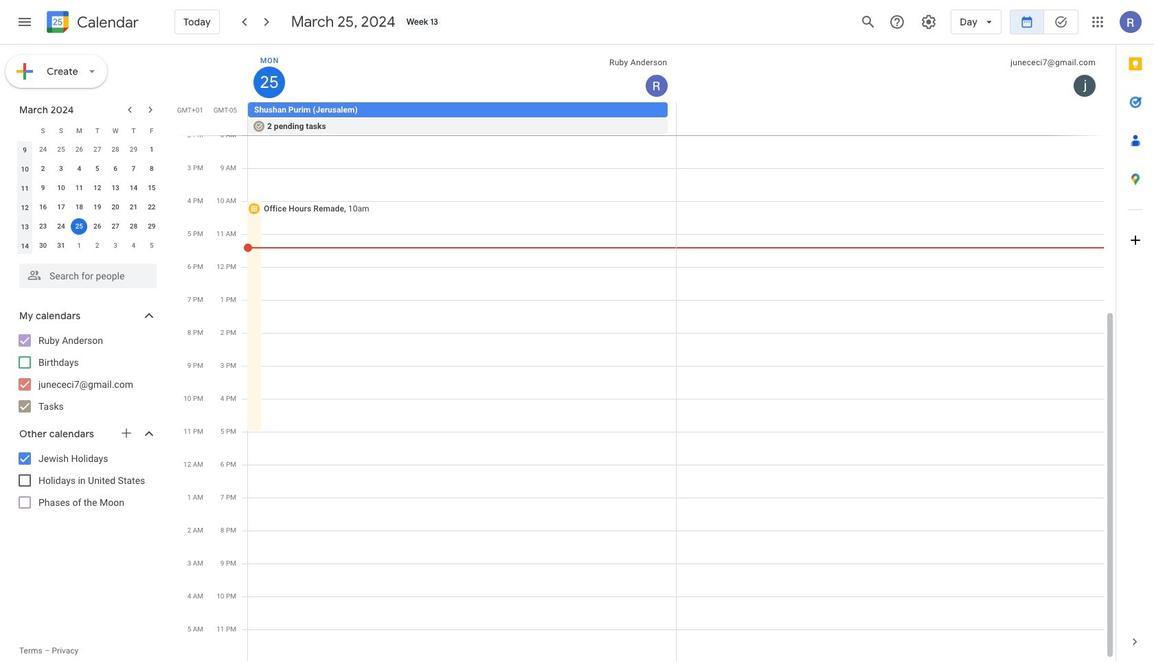 Task type: vqa. For each thing, say whether or not it's contained in the screenshot.
2 element on the left top
yes



Task type: describe. For each thing, give the bounding box(es) containing it.
27 element
[[107, 218, 124, 235]]

april 3 element
[[107, 238, 124, 254]]

19 element
[[89, 199, 106, 216]]

february 28 element
[[107, 142, 124, 158]]

1 horizontal spatial cell
[[248, 102, 676, 135]]

31 element
[[53, 238, 69, 254]]

2 element
[[35, 161, 51, 177]]

15 element
[[143, 180, 160, 196]]

calendar element
[[44, 8, 139, 38]]

march 2024 grid
[[13, 121, 161, 256]]

heading inside calendar element
[[74, 14, 139, 31]]

april 1 element
[[71, 238, 87, 254]]

11 element
[[71, 180, 87, 196]]

main drawer image
[[16, 14, 33, 30]]

monday, march 25, today element
[[254, 67, 285, 98]]

cell inside row group
[[70, 217, 88, 236]]

april 4 element
[[125, 238, 142, 254]]

30 element
[[35, 238, 51, 254]]

20 element
[[107, 199, 124, 216]]

17 element
[[53, 199, 69, 216]]

february 29 element
[[125, 142, 142, 158]]

4 element
[[71, 161, 87, 177]]

24 element
[[53, 218, 69, 235]]

my calendars list
[[3, 330, 170, 418]]

Search for people text field
[[27, 264, 148, 289]]

23 element
[[35, 218, 51, 235]]

0 vertical spatial column header
[[248, 45, 676, 102]]

29 element
[[143, 218, 160, 235]]

28 element
[[125, 218, 142, 235]]



Task type: locate. For each thing, give the bounding box(es) containing it.
row group
[[16, 140, 161, 256]]

6 element
[[107, 161, 124, 177]]

16 element
[[35, 199, 51, 216]]

13 element
[[107, 180, 124, 196]]

26 element
[[89, 218, 106, 235]]

1 vertical spatial column header
[[16, 121, 34, 140]]

settings menu image
[[921, 14, 937, 30]]

10 element
[[53, 180, 69, 196]]

0 horizontal spatial cell
[[70, 217, 88, 236]]

other calendars list
[[3, 448, 170, 514]]

february 25 element
[[53, 142, 69, 158]]

column header inside 'march 2024' grid
[[16, 121, 34, 140]]

None search field
[[0, 258, 170, 289]]

1 vertical spatial cell
[[70, 217, 88, 236]]

april 2 element
[[89, 238, 106, 254]]

february 27 element
[[89, 142, 106, 158]]

1 element
[[143, 142, 160, 158]]

22 element
[[143, 199, 160, 216]]

tab list
[[1116, 45, 1154, 623]]

18 element
[[71, 199, 87, 216]]

8 element
[[143, 161, 160, 177]]

grid
[[176, 45, 1116, 662]]

row group inside 'march 2024' grid
[[16, 140, 161, 256]]

0 horizontal spatial column header
[[16, 121, 34, 140]]

february 24 element
[[35, 142, 51, 158]]

3 element
[[53, 161, 69, 177]]

14 element
[[125, 180, 142, 196]]

25, today element
[[71, 218, 87, 235]]

5 element
[[89, 161, 106, 177]]

7 element
[[125, 161, 142, 177]]

add other calendars image
[[120, 427, 133, 440]]

21 element
[[125, 199, 142, 216]]

9 element
[[35, 180, 51, 196]]

1 horizontal spatial column header
[[248, 45, 676, 102]]

february 26 element
[[71, 142, 87, 158]]

april 5 element
[[143, 238, 160, 254]]

0 vertical spatial cell
[[248, 102, 676, 135]]

12 element
[[89, 180, 106, 196]]

row
[[242, 102, 1116, 135], [16, 121, 161, 140], [16, 140, 161, 159], [16, 159, 161, 179], [16, 179, 161, 198], [16, 198, 161, 217], [16, 217, 161, 236], [16, 236, 161, 256]]

cell
[[248, 102, 676, 135], [70, 217, 88, 236]]

heading
[[74, 14, 139, 31]]

column header
[[248, 45, 676, 102], [16, 121, 34, 140]]



